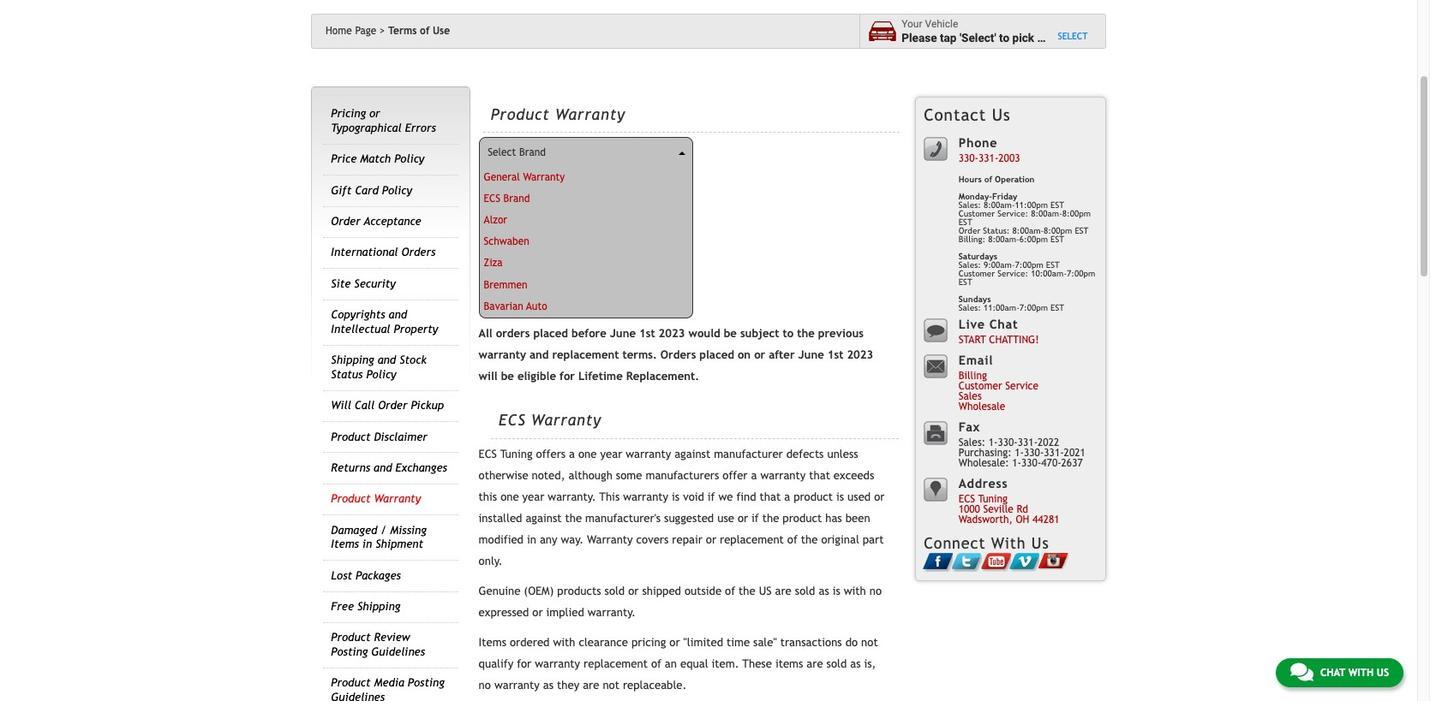 Task type: vqa. For each thing, say whether or not it's contained in the screenshot.
fourth Doorbusters - Corporate Logo from the top
no



Task type: describe. For each thing, give the bounding box(es) containing it.
warranty inside all orders placed before june 1st 2023 would be subject to the previous warranty and replacement terms. orders placed on or after june 1st 2023 will be eligible for lifetime replacement.
[[479, 348, 526, 361]]

although
[[569, 470, 613, 483]]

guidelines for review
[[371, 646, 425, 659]]

lifetime
[[578, 370, 623, 383]]

billing
[[959, 370, 987, 382]]

posting for product media posting guidelines
[[408, 677, 445, 690]]

2003
[[999, 153, 1020, 165]]

returns and exchanges link
[[331, 462, 447, 475]]

or left shipped
[[628, 585, 639, 598]]

home page
[[326, 25, 377, 37]]

policy for gift card policy
[[382, 184, 412, 197]]

site security
[[331, 278, 396, 290]]

your vehicle please tap 'select' to pick a vehicle
[[902, 18, 1084, 44]]

oh
[[1016, 514, 1030, 526]]

330- down 2022
[[1021, 458, 1041, 470]]

product up select brand at top left
[[491, 105, 550, 123]]

phone
[[959, 135, 998, 150]]

0 horizontal spatial order
[[331, 215, 360, 228]]

1 vertical spatial shipping
[[357, 601, 400, 614]]

select brand
[[488, 146, 546, 158]]

2 horizontal spatial 331-
[[1044, 448, 1064, 460]]

shipping and stock status policy link
[[331, 354, 427, 381]]

please
[[902, 30, 937, 44]]

the inside all orders placed before june 1st 2023 would be subject to the previous warranty and replacement terms. orders placed on or after june 1st 2023 will be eligible for lifetime replacement.
[[797, 327, 815, 340]]

and inside all orders placed before june 1st 2023 would be subject to the previous warranty and replacement terms. orders placed on or after june 1st 2023 will be eligible for lifetime replacement.
[[529, 348, 549, 361]]

qualify
[[479, 658, 513, 671]]

price match policy
[[331, 153, 424, 166]]

330- inside phone 330-331-2003
[[959, 153, 979, 165]]

bremmen link
[[480, 274, 692, 296]]

packages
[[356, 570, 401, 582]]

1 horizontal spatial against
[[674, 448, 711, 461]]

international orders
[[331, 246, 435, 259]]

1- right wholesale:
[[1012, 458, 1021, 470]]

will
[[479, 370, 498, 383]]

330- up wholesale:
[[998, 437, 1018, 449]]

posting for product review posting guidelines
[[331, 646, 368, 659]]

0 vertical spatial that
[[809, 470, 830, 483]]

warranty up general warranty link
[[555, 105, 625, 123]]

items inside items ordered with clearance pricing or "limited time sale" transactions do not qualify for warranty replacement of an equal item. these items are sold as is, no warranty as they are not replaceable.
[[479, 637, 506, 650]]

0 horizontal spatial are
[[583, 680, 599, 692]]

ecs for ecs brand
[[484, 193, 500, 205]]

tuning inside address ecs tuning 1000 seville rd wadsworth, oh 44281
[[978, 494, 1008, 506]]

0 vertical spatial product
[[794, 491, 833, 504]]

the left the original
[[801, 534, 818, 547]]

on
[[738, 348, 751, 361]]

lost
[[331, 570, 352, 582]]

the right the use
[[762, 513, 779, 525]]

is left void
[[672, 491, 680, 504]]

before
[[572, 327, 607, 340]]

policy for price match policy
[[394, 153, 424, 166]]

brand for select brand
[[519, 146, 546, 158]]

this
[[599, 491, 620, 504]]

typographical
[[331, 122, 402, 134]]

do
[[845, 637, 858, 650]]

contact
[[924, 105, 986, 124]]

2 service: from the top
[[998, 269, 1028, 278]]

missing
[[390, 524, 427, 537]]

or inside pricing or typographical errors
[[369, 107, 380, 120]]

1 vertical spatial not
[[603, 680, 619, 692]]

saturdays
[[959, 252, 998, 261]]

a right offers
[[569, 448, 575, 461]]

time
[[727, 637, 750, 650]]

or right the use
[[738, 513, 748, 525]]

genuine (oem) products sold or shipped outside of the us are sold as is with no expressed or implied warranty.
[[479, 585, 882, 620]]

and for intellectual
[[389, 309, 407, 322]]

used
[[848, 491, 871, 504]]

0 vertical spatial orders
[[401, 246, 435, 259]]

0 vertical spatial 8:00pm
[[1062, 209, 1091, 218]]

some
[[616, 470, 642, 483]]

7:00pm down 10:00am- on the top right
[[1020, 303, 1048, 313]]

card
[[355, 184, 379, 197]]

alzor link
[[480, 210, 692, 231]]

ecs for ecs tuning offers a one year warranty against manufacturer defects unless otherwise noted, although some manufacturers offer a warranty that exceeds this one year warranty. this warranty is void if we find that a product is used or installed against the manufacturer's suggested use or if the product has been modified in any way. warranty covers repair or replacement of the original part only.
[[479, 448, 497, 461]]

0 horizontal spatial sold
[[605, 585, 625, 598]]

start chatting! link
[[959, 334, 1039, 346]]

lost packages
[[331, 570, 401, 582]]

policy inside shipping and stock status policy
[[366, 368, 396, 381]]

no inside items ordered with clearance pricing or "limited time sale" transactions do not qualify for warranty replacement of an equal item. these items are sold as is, no warranty as they are not replaceable.
[[479, 680, 491, 692]]

no inside genuine (oem) products sold or shipped outside of the us are sold as is with no expressed or implied warranty.
[[870, 585, 882, 598]]

vehicle
[[925, 18, 958, 30]]

alzor
[[484, 214, 507, 226]]

product for product review posting guidelines link
[[331, 632, 371, 645]]

terms of use
[[388, 25, 450, 37]]

or inside items ordered with clearance pricing or "limited time sale" transactions do not qualify for warranty replacement of an equal item. these items are sold as is, no warranty as they are not replaceable.
[[670, 637, 680, 650]]

7:00pm down 6:00pm at top right
[[1015, 260, 1044, 270]]

damaged
[[331, 524, 377, 537]]

of left use
[[420, 25, 430, 37]]

1 horizontal spatial if
[[752, 513, 759, 525]]

2 customer from the top
[[959, 269, 995, 278]]

to inside all orders placed before june 1st 2023 would be subject to the previous warranty and replacement terms. orders placed on or after june 1st 2023 will be eligible for lifetime replacement.
[[783, 327, 794, 340]]

status
[[331, 368, 363, 381]]

with
[[991, 535, 1026, 553]]

replaceable.
[[623, 680, 687, 692]]

price
[[331, 153, 357, 166]]

0 horizontal spatial as
[[543, 680, 554, 692]]

bavarian auto
[[484, 301, 547, 313]]

a right offer
[[751, 470, 757, 483]]

after
[[769, 348, 795, 361]]

way.
[[561, 534, 584, 547]]

8:00am- up status:
[[984, 200, 1015, 210]]

0 horizontal spatial product warranty
[[331, 493, 421, 506]]

free
[[331, 601, 354, 614]]

products
[[557, 585, 601, 598]]

is left used
[[836, 491, 844, 504]]

bavarian auto link
[[480, 296, 692, 318]]

warranty down defects
[[760, 470, 806, 483]]

1 horizontal spatial june
[[798, 348, 824, 361]]

all orders placed before june 1st 2023 would be subject to the previous warranty and replacement terms. orders placed on or after june 1st 2023 will be eligible for lifetime replacement.
[[479, 327, 873, 383]]

of inside hours of operation monday-friday sales: 8:00am-11:00pm est customer service: 8:00am-8:00pm est order status: 8:00am-8:00pm est billing: 8:00am-6:00pm est saturdays sales: 9:00am-7:00pm est customer service: 10:00am-7:00pm est sundays sales: 11:00am-7:00pm est
[[984, 175, 992, 184]]

1 vertical spatial 2023
[[847, 348, 873, 361]]

order inside hours of operation monday-friday sales: 8:00am-11:00pm est customer service: 8:00am-8:00pm est order status: 8:00am-8:00pm est billing: 8:00am-6:00pm est saturdays sales: 9:00am-7:00pm est customer service: 10:00am-7:00pm est sundays sales: 11:00am-7:00pm est
[[959, 226, 981, 236]]

call
[[355, 399, 375, 412]]

/
[[381, 524, 387, 537]]

0 horizontal spatial 2023
[[659, 327, 685, 340]]

ordered
[[510, 637, 550, 650]]

0 horizontal spatial 1st
[[639, 327, 655, 340]]

disclaimer
[[374, 431, 427, 443]]

ecs tuning offers a one year warranty against manufacturer defects unless otherwise noted, although some manufacturers offer a warranty that exceeds this one year warranty. this warranty is void if we find that a product is used or installed against the manufacturer's suggested use or if the product has been modified in any way. warranty covers repair or replacement of the original part only.
[[479, 448, 885, 568]]

1 vertical spatial year
[[522, 491, 544, 504]]

outside
[[685, 585, 722, 598]]

warranty down qualify
[[494, 680, 540, 692]]

warranty up they
[[535, 658, 580, 671]]

product for product disclaimer "link"
[[331, 431, 371, 443]]

us for connect
[[1032, 535, 1049, 553]]

for inside all orders placed before june 1st 2023 would be subject to the previous warranty and replacement terms. orders placed on or after june 1st 2023 will be eligible for lifetime replacement.
[[560, 370, 575, 383]]

terms
[[388, 25, 417, 37]]

330- left 2637
[[1024, 448, 1044, 460]]

use
[[433, 25, 450, 37]]

chat inside live chat start chatting!
[[990, 317, 1018, 332]]

gift
[[331, 184, 351, 197]]

offer
[[723, 470, 748, 483]]

warranty up offers
[[531, 411, 602, 429]]

damaged / missing items in shipment
[[331, 524, 427, 551]]

2021
[[1064, 448, 1085, 460]]

44281
[[1033, 514, 1060, 526]]

1 horizontal spatial placed
[[699, 348, 734, 361]]

a right "find"
[[784, 491, 790, 504]]

2022
[[1038, 437, 1059, 449]]

customer inside email billing customer service sales wholesale
[[959, 381, 1002, 393]]

0 horizontal spatial against
[[526, 513, 562, 525]]

or right used
[[874, 491, 885, 504]]

8:00am- down 11:00pm
[[1012, 226, 1044, 236]]

0 horizontal spatial june
[[610, 327, 636, 340]]

will call order pickup
[[331, 399, 444, 412]]

price match policy link
[[331, 153, 424, 166]]

review
[[374, 632, 410, 645]]

1 horizontal spatial 331-
[[1018, 437, 1038, 449]]

copyrights
[[331, 309, 385, 322]]

1 vertical spatial are
[[807, 658, 823, 671]]

1 horizontal spatial product warranty
[[491, 105, 625, 123]]

shipping and stock status policy
[[331, 354, 427, 381]]

as inside genuine (oem) products sold or shipped outside of the us are sold as is with no expressed or implied warranty.
[[819, 585, 829, 598]]

contact us
[[924, 105, 1011, 124]]

470-
[[1041, 458, 1061, 470]]

pick
[[1012, 30, 1034, 44]]

2 vertical spatial with
[[1348, 668, 1374, 680]]

original
[[821, 534, 859, 547]]

warranty up some
[[626, 448, 671, 461]]

warranty. inside genuine (oem) products sold or shipped outside of the us are sold as is with no expressed or implied warranty.
[[588, 607, 636, 620]]

7:00pm right 9:00am-
[[1067, 269, 1095, 278]]

to inside your vehicle please tap 'select' to pick a vehicle
[[999, 30, 1010, 44]]

equal
[[680, 658, 708, 671]]

0 vertical spatial year
[[600, 448, 622, 461]]

friday
[[992, 192, 1018, 201]]

part
[[863, 534, 884, 547]]

pricing
[[331, 107, 366, 120]]

pricing or typographical errors link
[[331, 107, 436, 134]]

gift card policy link
[[331, 184, 412, 197]]

1 vertical spatial be
[[501, 370, 514, 383]]

1 vertical spatial product
[[783, 513, 822, 525]]

sales: inside fax sales: 1-330-331-2022 purchasing: 1-330-331-2021 wholesale: 1-330-470-2637
[[959, 437, 986, 449]]

shipment
[[375, 538, 423, 551]]

select for select brand
[[488, 146, 516, 158]]

0 horizontal spatial if
[[708, 491, 715, 504]]

noted,
[[532, 470, 565, 483]]

(oem)
[[524, 585, 554, 598]]

item.
[[712, 658, 739, 671]]

ziza
[[484, 257, 503, 269]]



Task type: locate. For each thing, give the bounding box(es) containing it.
service
[[1005, 381, 1039, 393]]

to up after
[[783, 327, 794, 340]]

sold down do
[[827, 658, 847, 671]]

not right do
[[861, 637, 878, 650]]

replacement.
[[626, 370, 699, 383]]

all
[[479, 327, 493, 340]]

0 vertical spatial 2023
[[659, 327, 685, 340]]

0 vertical spatial shipping
[[331, 354, 374, 367]]

order
[[331, 215, 360, 228], [959, 226, 981, 236], [378, 399, 407, 412]]

331-
[[979, 153, 999, 165], [1018, 437, 1038, 449], [1044, 448, 1064, 460]]

0 vertical spatial be
[[724, 327, 737, 340]]

1 horizontal spatial 1st
[[828, 348, 844, 361]]

tuning inside ecs tuning offers a one year warranty against manufacturer defects unless otherwise noted, although some manufacturers offer a warranty that exceeds this one year warranty. this warranty is void if we find that a product is used or installed against the manufacturer's suggested use or if the product has been modified in any way. warranty covers repair or replacement of the original part only.
[[500, 448, 533, 461]]

2 horizontal spatial are
[[807, 658, 823, 671]]

in down damaged
[[362, 538, 372, 551]]

they
[[557, 680, 579, 692]]

of inside genuine (oem) products sold or shipped outside of the us are sold as is with no expressed or implied warranty.
[[725, 585, 735, 598]]

0 vertical spatial warranty.
[[548, 491, 596, 504]]

1 vertical spatial us
[[1032, 535, 1049, 553]]

1 vertical spatial replacement
[[720, 534, 784, 547]]

2 horizontal spatial sold
[[827, 658, 847, 671]]

and for stock
[[378, 354, 396, 367]]

the inside genuine (oem) products sold or shipped outside of the us are sold as is with no expressed or implied warranty.
[[739, 585, 756, 598]]

1 vertical spatial against
[[526, 513, 562, 525]]

ecs
[[484, 193, 500, 205], [499, 411, 526, 429], [479, 448, 497, 461], [959, 494, 975, 506]]

for down ordered
[[517, 658, 531, 671]]

0 vertical spatial customer
[[959, 209, 995, 218]]

a right pick
[[1037, 30, 1044, 44]]

email
[[959, 353, 993, 368]]

1st down 'previous'
[[828, 348, 844, 361]]

defects
[[786, 448, 824, 461]]

expressed
[[479, 607, 529, 620]]

vehicle
[[1046, 30, 1084, 44]]

2 vertical spatial customer
[[959, 381, 1002, 393]]

warranty down returns and exchanges link
[[374, 493, 421, 506]]

11:00am-
[[984, 303, 1020, 313]]

page
[[355, 25, 377, 37]]

0 vertical spatial with
[[844, 585, 866, 598]]

ecs for ecs warranty
[[499, 411, 526, 429]]

0 horizontal spatial select
[[488, 146, 516, 158]]

warranty down manufacturer's
[[587, 534, 633, 547]]

product warranty link
[[331, 493, 421, 506]]

sales:
[[959, 200, 981, 210], [959, 260, 981, 270], [959, 303, 981, 313], [959, 437, 986, 449]]

with inside genuine (oem) products sold or shipped outside of the us are sold as is with no expressed or implied warranty.
[[844, 585, 866, 598]]

us for chat
[[1377, 668, 1389, 680]]

0 horizontal spatial items
[[331, 538, 359, 551]]

0 vertical spatial june
[[610, 327, 636, 340]]

guidelines inside product media posting guidelines
[[331, 691, 385, 702]]

replacement inside all orders placed before june 1st 2023 would be subject to the previous warranty and replacement terms. orders placed on or after june 1st 2023 will be eligible for lifetime replacement.
[[552, 348, 619, 361]]

0 horizontal spatial for
[[517, 658, 531, 671]]

acceptance
[[364, 215, 421, 228]]

security
[[354, 278, 396, 290]]

as left is,
[[850, 658, 861, 671]]

product disclaimer
[[331, 431, 427, 443]]

a inside your vehicle please tap 'select' to pick a vehicle
[[1037, 30, 1044, 44]]

warranty.
[[548, 491, 596, 504], [588, 607, 636, 620]]

0 vertical spatial us
[[992, 105, 1011, 124]]

1 vertical spatial customer
[[959, 269, 995, 278]]

or up an
[[670, 637, 680, 650]]

replacement inside items ordered with clearance pricing or "limited time sale" transactions do not qualify for warranty replacement of an equal item. these items are sold as is, no warranty as they are not replaceable.
[[584, 658, 648, 671]]

june up terms.
[[610, 327, 636, 340]]

2 vertical spatial policy
[[366, 368, 396, 381]]

against
[[674, 448, 711, 461], [526, 513, 562, 525]]

covers
[[636, 534, 669, 547]]

0 horizontal spatial tuning
[[500, 448, 533, 461]]

in inside the damaged / missing items in shipment
[[362, 538, 372, 551]]

customer
[[959, 209, 995, 218], [959, 269, 995, 278], [959, 381, 1002, 393]]

1- up wholesale:
[[989, 437, 998, 449]]

0 vertical spatial for
[[560, 370, 575, 383]]

warranty. inside ecs tuning offers a one year warranty against manufacturer defects unless otherwise noted, although some manufacturers offer a warranty that exceeds this one year warranty. this warranty is void if we find that a product is used or installed against the manufacturer's suggested use or if the product has been modified in any way. warranty covers repair or replacement of the original part only.
[[548, 491, 596, 504]]

warranty inside ecs tuning offers a one year warranty against manufacturer defects unless otherwise noted, although some manufacturers offer a warranty that exceeds this one year warranty. this warranty is void if we find that a product is used or installed against the manufacturer's suggested use or if the product has been modified in any way. warranty covers repair or replacement of the original part only.
[[587, 534, 633, 547]]

is down the original
[[833, 585, 840, 598]]

if down "find"
[[752, 513, 759, 525]]

in left any
[[527, 534, 536, 547]]

items up qualify
[[479, 637, 506, 650]]

and down product disclaimer
[[374, 462, 392, 475]]

and up eligible
[[529, 348, 549, 361]]

product up returns
[[331, 431, 371, 443]]

will
[[331, 399, 351, 412]]

1 horizontal spatial not
[[861, 637, 878, 650]]

of right hours
[[984, 175, 992, 184]]

email billing customer service sales wholesale
[[959, 353, 1039, 413]]

sales: down "billing:"
[[959, 260, 981, 270]]

is,
[[864, 658, 876, 671]]

3 sales: from the top
[[959, 303, 981, 313]]

replacement
[[552, 348, 619, 361], [720, 534, 784, 547], [584, 658, 648, 671]]

1 vertical spatial 8:00pm
[[1044, 226, 1072, 236]]

order right call
[[378, 399, 407, 412]]

0 vertical spatial policy
[[394, 153, 424, 166]]

replacement for 2023
[[552, 348, 619, 361]]

find
[[736, 491, 756, 504]]

4 sales: from the top
[[959, 437, 986, 449]]

1 vertical spatial placed
[[699, 348, 734, 361]]

product down returns
[[331, 493, 371, 506]]

intellectual
[[331, 323, 390, 336]]

posting right 'media'
[[408, 677, 445, 690]]

guidelines for media
[[331, 691, 385, 702]]

suggested
[[664, 513, 714, 525]]

warranty. up clearance
[[588, 607, 636, 620]]

1 sales: from the top
[[959, 200, 981, 210]]

home
[[326, 25, 352, 37]]

or up typographical at left top
[[369, 107, 380, 120]]

1 horizontal spatial no
[[870, 585, 882, 598]]

items inside the damaged / missing items in shipment
[[331, 538, 359, 551]]

of right outside
[[725, 585, 735, 598]]

are right us
[[775, 585, 792, 598]]

and for exchanges
[[374, 462, 392, 475]]

these
[[742, 658, 772, 671]]

pricing
[[631, 637, 666, 650]]

the left us
[[739, 585, 756, 598]]

2 vertical spatial as
[[543, 680, 554, 692]]

2 vertical spatial us
[[1377, 668, 1389, 680]]

8:00am- up 9:00am-
[[988, 235, 1020, 244]]

1 horizontal spatial items
[[479, 637, 506, 650]]

0 vertical spatial select
[[1058, 31, 1088, 41]]

placed down the auto
[[533, 327, 568, 340]]

terms.
[[623, 348, 657, 361]]

1 vertical spatial items
[[479, 637, 506, 650]]

of left an
[[651, 658, 661, 671]]

chat inside chat with us link
[[1320, 668, 1345, 680]]

site security link
[[331, 278, 396, 290]]

transactions
[[780, 637, 842, 650]]

0 vertical spatial against
[[674, 448, 711, 461]]

2 sales: from the top
[[959, 260, 981, 270]]

and up 'property'
[[389, 309, 407, 322]]

sold right us
[[795, 585, 815, 598]]

0 horizontal spatial not
[[603, 680, 619, 692]]

1 service: from the top
[[998, 209, 1028, 218]]

ecs brand
[[484, 193, 530, 205]]

orders
[[496, 327, 530, 340]]

chat down 11:00am-
[[990, 317, 1018, 332]]

no down part
[[870, 585, 882, 598]]

of inside items ordered with clearance pricing or "limited time sale" transactions do not qualify for warranty replacement of an equal item. these items are sold as is, no warranty as they are not replaceable.
[[651, 658, 661, 671]]

1 vertical spatial no
[[479, 680, 491, 692]]

order acceptance link
[[331, 215, 421, 228]]

not
[[861, 637, 878, 650], [603, 680, 619, 692]]

select for select 'link'
[[1058, 31, 1088, 41]]

with right comments image
[[1348, 668, 1374, 680]]

for
[[560, 370, 575, 383], [517, 658, 531, 671]]

warranty down some
[[623, 491, 668, 504]]

0 vertical spatial 1st
[[639, 327, 655, 340]]

brand for ecs brand
[[503, 193, 530, 205]]

3 customer from the top
[[959, 381, 1002, 393]]

1 vertical spatial as
[[850, 658, 861, 671]]

errors
[[405, 122, 436, 134]]

eligible
[[517, 370, 556, 383]]

8:00am- up 6:00pm at top right
[[1031, 209, 1062, 218]]

with inside items ordered with clearance pricing or "limited time sale" transactions do not qualify for warranty replacement of an equal item. these items are sold as is, no warranty as they are not replaceable.
[[553, 637, 575, 650]]

sales link
[[959, 391, 982, 403]]

0 vertical spatial product warranty
[[491, 105, 625, 123]]

the
[[797, 327, 815, 340], [565, 513, 582, 525], [762, 513, 779, 525], [801, 534, 818, 547], [739, 585, 756, 598]]

are down transactions
[[807, 658, 823, 671]]

1 vertical spatial to
[[783, 327, 794, 340]]

guidelines down 'media'
[[331, 691, 385, 702]]

0 vertical spatial tuning
[[500, 448, 533, 461]]

1 vertical spatial orders
[[660, 348, 696, 361]]

1 vertical spatial service:
[[998, 269, 1028, 278]]

product for product warranty link
[[331, 493, 371, 506]]

ecs inside ecs tuning offers a one year warranty against manufacturer defects unless otherwise noted, although some manufacturers offer a warranty that exceeds this one year warranty. this warranty is void if we find that a product is used or installed against the manufacturer's suggested use or if the product has been modified in any way. warranty covers repair or replacement of the original part only.
[[479, 448, 497, 461]]

330- down phone
[[959, 153, 979, 165]]

ecs up 'otherwise'
[[479, 448, 497, 461]]

2 horizontal spatial us
[[1377, 668, 1389, 680]]

1 horizontal spatial sold
[[795, 585, 815, 598]]

330-
[[959, 153, 979, 165], [998, 437, 1018, 449], [1024, 448, 1044, 460], [1021, 458, 1041, 470]]

0 horizontal spatial in
[[362, 538, 372, 551]]

0 horizontal spatial year
[[522, 491, 544, 504]]

331- inside phone 330-331-2003
[[979, 153, 999, 165]]

product for product media posting guidelines link
[[331, 677, 371, 690]]

customer service link
[[959, 381, 1039, 393]]

replacement down before
[[552, 348, 619, 361]]

sales: up live
[[959, 303, 981, 313]]

0 horizontal spatial chat
[[990, 317, 1018, 332]]

guidelines inside product review posting guidelines
[[371, 646, 425, 659]]

1 horizontal spatial are
[[775, 585, 792, 598]]

warranty down select brand at top left
[[523, 171, 565, 183]]

1 vertical spatial june
[[798, 348, 824, 361]]

that
[[809, 470, 830, 483], [760, 491, 781, 504]]

are right they
[[583, 680, 599, 692]]

0 vertical spatial placed
[[533, 327, 568, 340]]

product inside product media posting guidelines
[[331, 677, 371, 690]]

1st
[[639, 327, 655, 340], [828, 348, 844, 361]]

us right comments image
[[1377, 668, 1389, 680]]

the left 'previous'
[[797, 327, 815, 340]]

product
[[794, 491, 833, 504], [783, 513, 822, 525]]

general warranty link
[[480, 160, 692, 188]]

product warranty up /
[[331, 493, 421, 506]]

1 vertical spatial warranty.
[[588, 607, 636, 620]]

1 horizontal spatial be
[[724, 327, 737, 340]]

0 horizontal spatial one
[[501, 491, 519, 504]]

posting inside product review posting guidelines
[[331, 646, 368, 659]]

for right eligible
[[560, 370, 575, 383]]

2 vertical spatial are
[[583, 680, 599, 692]]

wadsworth,
[[959, 514, 1013, 526]]

1 vertical spatial chat
[[1320, 668, 1345, 680]]

shipping inside shipping and stock status policy
[[331, 354, 374, 367]]

brand down the general warranty
[[503, 193, 530, 205]]

copyrights and intellectual property
[[331, 309, 438, 336]]

1 vertical spatial guidelines
[[331, 691, 385, 702]]

replacement down clearance
[[584, 658, 648, 671]]

0 horizontal spatial be
[[501, 370, 514, 383]]

placed down would
[[699, 348, 734, 361]]

international
[[331, 246, 398, 259]]

330-331-2003 link
[[959, 153, 1020, 165]]

posting inside product media posting guidelines
[[408, 677, 445, 690]]

product inside product review posting guidelines
[[331, 632, 371, 645]]

manufacturer's
[[585, 513, 661, 525]]

hours
[[959, 175, 982, 184]]

select right pick
[[1058, 31, 1088, 41]]

orders up replacement.
[[660, 348, 696, 361]]

ecs down eligible
[[499, 411, 526, 429]]

if left we
[[708, 491, 715, 504]]

an
[[665, 658, 677, 671]]

ecs inside address ecs tuning 1000 seville rd wadsworth, oh 44281
[[959, 494, 975, 506]]

not right they
[[603, 680, 619, 692]]

exceeds
[[834, 470, 874, 483]]

with
[[844, 585, 866, 598], [553, 637, 575, 650], [1348, 668, 1374, 680]]

1- left 2022
[[1015, 448, 1024, 460]]

1 horizontal spatial chat
[[1320, 668, 1345, 680]]

in inside ecs tuning offers a one year warranty against manufacturer defects unless otherwise noted, although some manufacturers offer a warranty that exceeds this one year warranty. this warranty is void if we find that a product is used or installed against the manufacturer's suggested use or if the product has been modified in any way. warranty covers repair or replacement of the original part only.
[[527, 534, 536, 547]]

with down "implied"
[[553, 637, 575, 650]]

or inside all orders placed before june 1st 2023 would be subject to the previous warranty and replacement terms. orders placed on or after june 1st 2023 will be eligible for lifetime replacement.
[[754, 348, 765, 361]]

sold inside items ordered with clearance pricing or "limited time sale" transactions do not qualify for warranty replacement of an equal item. these items are sold as is, no warranty as they are not replaceable.
[[827, 658, 847, 671]]

2 horizontal spatial as
[[850, 658, 861, 671]]

and inside shipping and stock status policy
[[378, 354, 396, 367]]

brand up the general warranty
[[519, 146, 546, 158]]

wholesale
[[959, 401, 1005, 413]]

hours of operation monday-friday sales: 8:00am-11:00pm est customer service: 8:00am-8:00pm est order status: 8:00am-8:00pm est billing: 8:00am-6:00pm est saturdays sales: 9:00am-7:00pm est customer service: 10:00am-7:00pm est sundays sales: 11:00am-7:00pm est
[[959, 175, 1095, 313]]

0 vertical spatial replacement
[[552, 348, 619, 361]]

shipped
[[642, 585, 681, 598]]

'select'
[[960, 30, 996, 44]]

1st up terms.
[[639, 327, 655, 340]]

product down free
[[331, 632, 371, 645]]

1 vertical spatial policy
[[382, 184, 412, 197]]

0 horizontal spatial 331-
[[979, 153, 999, 165]]

1 horizontal spatial 2023
[[847, 348, 873, 361]]

and inside 'copyrights and intellectual property'
[[389, 309, 407, 322]]

orders down 'acceptance'
[[401, 246, 435, 259]]

1 horizontal spatial as
[[819, 585, 829, 598]]

shipping up status
[[331, 354, 374, 367]]

0 vertical spatial no
[[870, 585, 882, 598]]

bavarian
[[484, 301, 523, 313]]

general
[[484, 171, 520, 183]]

replacement inside ecs tuning offers a one year warranty against manufacturer defects unless otherwise noted, although some manufacturers offer a warranty that exceeds this one year warranty. this warranty is void if we find that a product is used or installed against the manufacturer's suggested use or if the product has been modified in any way. warranty covers repair or replacement of the original part only.
[[720, 534, 784, 547]]

returns and exchanges
[[331, 462, 447, 475]]

with up do
[[844, 585, 866, 598]]

items down damaged
[[331, 538, 359, 551]]

is inside genuine (oem) products sold or shipped outside of the us are sold as is with no expressed or implied warranty.
[[833, 585, 840, 598]]

1 vertical spatial that
[[760, 491, 781, 504]]

1 vertical spatial tuning
[[978, 494, 1008, 506]]

0 vertical spatial posting
[[331, 646, 368, 659]]

brand inside ecs brand link
[[503, 193, 530, 205]]

1 horizontal spatial to
[[999, 30, 1010, 44]]

auto
[[526, 301, 547, 313]]

0 vertical spatial as
[[819, 585, 829, 598]]

1 vertical spatial 1st
[[828, 348, 844, 361]]

replacement for "limited
[[584, 658, 648, 671]]

1 vertical spatial select
[[488, 146, 516, 158]]

are inside genuine (oem) products sold or shipped outside of the us are sold as is with no expressed or implied warranty.
[[775, 585, 792, 598]]

fax sales: 1-330-331-2022 purchasing: 1-330-331-2021 wholesale: 1-330-470-2637
[[959, 420, 1085, 470]]

1 vertical spatial one
[[501, 491, 519, 504]]

items
[[331, 538, 359, 551], [479, 637, 506, 650]]

product left 'media'
[[331, 677, 371, 690]]

rd
[[1017, 504, 1028, 516]]

void
[[683, 491, 704, 504]]

sales: down "fax"
[[959, 437, 986, 449]]

2 horizontal spatial with
[[1348, 668, 1374, 680]]

of left the original
[[787, 534, 798, 547]]

installed
[[479, 513, 522, 525]]

shipping down packages
[[357, 601, 400, 614]]

order down "gift" at the left of the page
[[331, 215, 360, 228]]

the up the way.
[[565, 513, 582, 525]]

for inside items ordered with clearance pricing or "limited time sale" transactions do not qualify for warranty replacement of an equal item. these items are sold as is, no warranty as they are not replaceable.
[[517, 658, 531, 671]]

orders inside all orders placed before june 1st 2023 would be subject to the previous warranty and replacement terms. orders placed on or after june 1st 2023 will be eligible for lifetime replacement.
[[660, 348, 696, 361]]

year up some
[[600, 448, 622, 461]]

free shipping link
[[331, 601, 400, 614]]

0 vertical spatial guidelines
[[371, 646, 425, 659]]

clearance
[[579, 637, 628, 650]]

only.
[[479, 555, 503, 568]]

copyrights and intellectual property link
[[331, 309, 438, 336]]

tuning
[[500, 448, 533, 461], [978, 494, 1008, 506]]

1 horizontal spatial year
[[600, 448, 622, 461]]

seville
[[983, 504, 1013, 516]]

0 horizontal spatial that
[[760, 491, 781, 504]]

shipping
[[331, 354, 374, 367], [357, 601, 400, 614]]

or down (oem) at the bottom left
[[532, 607, 543, 620]]

0 vertical spatial items
[[331, 538, 359, 551]]

items ordered with clearance pricing or "limited time sale" transactions do not qualify for warranty replacement of an equal item. these items are sold as is, no warranty as they are not replaceable.
[[479, 637, 878, 692]]

manufacturers
[[646, 470, 719, 483]]

1 horizontal spatial one
[[578, 448, 597, 461]]

tuning up 'otherwise'
[[500, 448, 533, 461]]

has
[[825, 513, 842, 525]]

us down 44281
[[1032, 535, 1049, 553]]

live
[[959, 317, 985, 332]]

against up manufacturers
[[674, 448, 711, 461]]

product warranty up select brand at top left
[[491, 105, 625, 123]]

1 vertical spatial for
[[517, 658, 531, 671]]

1 customer from the top
[[959, 209, 995, 218]]

1 vertical spatial with
[[553, 637, 575, 650]]

2023 left would
[[659, 327, 685, 340]]

or right repair
[[706, 534, 716, 547]]

that right "find"
[[760, 491, 781, 504]]

in
[[527, 534, 536, 547], [362, 538, 372, 551]]

1 horizontal spatial order
[[378, 399, 407, 412]]

of inside ecs tuning offers a one year warranty against manufacturer defects unless otherwise noted, although some manufacturers offer a warranty that exceeds this one year warranty. this warranty is void if we find that a product is used or installed against the manufacturer's suggested use or if the product has been modified in any way. warranty covers repair or replacement of the original part only.
[[787, 534, 798, 547]]

year down noted, at bottom
[[522, 491, 544, 504]]

any
[[540, 534, 557, 547]]

policy down errors
[[394, 153, 424, 166]]

will call order pickup link
[[331, 399, 444, 412]]

comments image
[[1290, 662, 1313, 683]]



